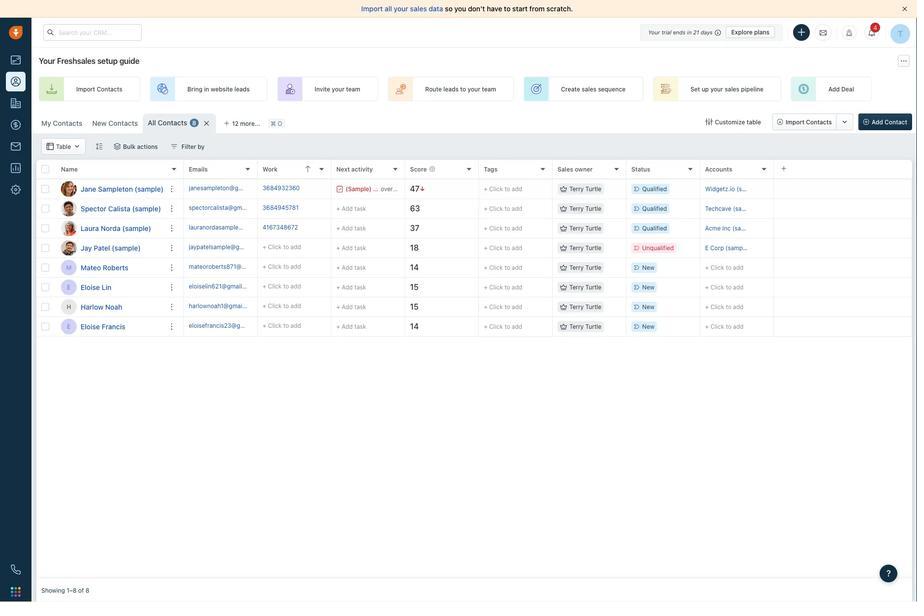 Task type: describe. For each thing, give the bounding box(es) containing it.
of
[[78, 588, 84, 595]]

task for lauranordasample@gmail.com
[[355, 225, 366, 232]]

table
[[56, 143, 71, 150]]

press space to select this row. row containing spector calista (sample)
[[36, 199, 184, 219]]

actions
[[137, 143, 158, 150]]

scratch.
[[547, 5, 574, 13]]

what's new image
[[847, 30, 853, 36]]

press space to select this row. row containing laura norda (sample)
[[36, 219, 184, 239]]

4
[[874, 24, 878, 31]]

all
[[148, 119, 156, 127]]

add for eloisefrancis23@gmail.com
[[342, 324, 353, 331]]

terry turtle for spectorcalista@gmail.com
[[570, 205, 602, 212]]

spectorcalista@gmail.com 3684945781
[[189, 204, 299, 211]]

0 vertical spatial import
[[362, 5, 383, 13]]

1 team from the left
[[346, 86, 361, 92]]

terry for jaypatelsample@gmail.com
[[570, 245, 584, 252]]

cell for jaypatelsample@gmail.com
[[775, 239, 913, 258]]

jay patel (sample)
[[81, 244, 141, 252]]

row group containing 47
[[184, 180, 913, 337]]

filter by button
[[164, 138, 211, 155]]

freshsales
[[57, 56, 96, 66]]

acme inc (sample)
[[706, 225, 758, 232]]

import contacts group
[[773, 114, 854, 130]]

press space to select this row. row containing 37
[[184, 219, 913, 239]]

(sample) for e corp (sample)
[[726, 245, 751, 252]]

lauranordasample@gmail.com link
[[189, 223, 273, 234]]

harlow
[[81, 303, 104, 311]]

freshworks switcher image
[[11, 588, 21, 598]]

press space to select this row. row containing jay patel (sample)
[[36, 239, 184, 258]]

set up your sales pipeline
[[691, 86, 764, 92]]

63
[[410, 204, 420, 213]]

e corp (sample)
[[706, 245, 751, 252]]

1 vertical spatial in
[[204, 86, 209, 92]]

cell for mateoroberts871@gmail.com
[[775, 258, 913, 278]]

terry for harlownoah1@gmail.com
[[570, 304, 584, 311]]

invite
[[315, 86, 331, 92]]

task for jaypatelsample@gmail.com
[[355, 245, 366, 252]]

widgetz.io
[[706, 186, 736, 193]]

1 leads from the left
[[235, 86, 250, 92]]

harlownoah1@gmail.com link
[[189, 302, 258, 313]]

have
[[487, 5, 503, 13]]

turtle for lauranordasample@gmail.com
[[586, 225, 602, 232]]

3684945781
[[263, 204, 299, 211]]

+ add task for spectorcalista@gmail.com
[[337, 205, 366, 212]]

press space to select this row. row containing jane sampleton (sample)
[[36, 180, 184, 199]]

add for lauranordasample@gmail.com
[[342, 225, 353, 232]]

patel
[[94, 244, 110, 252]]

37
[[410, 224, 420, 233]]

turtle for mateoroberts871@gmail.com
[[586, 265, 602, 271]]

contacts right all
[[158, 119, 187, 127]]

contacts inside button
[[807, 119, 833, 126]]

eloise francis link
[[81, 322, 125, 332]]

bulk actions
[[123, 143, 158, 150]]

press space to select this row. row containing harlow noah
[[36, 298, 184, 317]]

row group containing jane sampleton (sample)
[[36, 180, 184, 337]]

eloise for eloise lin
[[81, 284, 100, 292]]

terry turtle for harlownoah1@gmail.com
[[570, 304, 602, 311]]

e corp (sample) link
[[706, 245, 751, 252]]

invite your team link
[[277, 77, 378, 101]]

widgetz.io (sample) link
[[706, 186, 762, 193]]

calista
[[108, 205, 131, 213]]

bring in website leads link
[[150, 77, 268, 101]]

4 link
[[865, 23, 881, 40]]

(sample) for acme inc (sample)
[[733, 225, 758, 232]]

add contact
[[872, 119, 908, 126]]

eloise francis
[[81, 323, 125, 331]]

cell for janesampleton@gmail.com
[[775, 180, 913, 199]]

corp
[[711, 245, 725, 252]]

add deal link
[[792, 77, 873, 101]]

laura
[[81, 224, 99, 233]]

j image for jay patel (sample)
[[61, 240, 77, 256]]

route
[[426, 86, 442, 92]]

turtle for spectorcalista@gmail.com
[[586, 205, 602, 212]]

jane sampleton (sample) link
[[81, 184, 164, 194]]

import contacts for 'import contacts' link
[[76, 86, 123, 92]]

+ add task for lauranordasample@gmail.com
[[337, 225, 366, 232]]

so
[[445, 5, 453, 13]]

sales
[[558, 166, 574, 173]]

import contacts button
[[773, 114, 838, 130]]

create sales sequence
[[562, 86, 626, 92]]

harlownoah1@gmail.com
[[189, 303, 258, 310]]

phone element
[[6, 561, 26, 580]]

import for import contacts button
[[786, 119, 805, 126]]

mateoroberts871@gmail.com
[[189, 263, 270, 270]]

work
[[263, 166, 278, 173]]

sampleton
[[98, 185, 133, 193]]

(sample) for spector calista (sample)
[[132, 205, 161, 213]]

e for eloise lin
[[67, 284, 71, 291]]

create sales sequence link
[[524, 77, 644, 101]]

emails
[[189, 166, 208, 173]]

techcave (sample)
[[706, 205, 758, 212]]

your for your freshsales setup guide
[[39, 56, 55, 66]]

roberts
[[103, 264, 128, 272]]

laura norda (sample)
[[81, 224, 151, 233]]

janesampleton@gmail.com 3684932360
[[189, 185, 300, 192]]

+ add task for mateoroberts871@gmail.com
[[337, 265, 366, 271]]

(sample) for jay patel (sample)
[[112, 244, 141, 252]]

task for harlownoah1@gmail.com
[[355, 304, 366, 311]]

your for your trial ends in 21 days
[[649, 29, 661, 35]]

bulk
[[123, 143, 136, 150]]

unqualified
[[643, 245, 674, 252]]

jay
[[81, 244, 92, 252]]

inc
[[723, 225, 731, 232]]

0 vertical spatial in
[[688, 29, 692, 35]]

website
[[211, 86, 233, 92]]

mateoroberts871@gmail.com link
[[189, 263, 270, 273]]

21
[[694, 29, 700, 35]]

bulk actions button
[[107, 138, 164, 155]]

e for eloise francis
[[67, 324, 71, 330]]

qualified for 63
[[643, 205, 668, 212]]

terry for eloiselin621@gmail.com
[[570, 284, 584, 291]]

all
[[385, 5, 392, 13]]

your trial ends in 21 days
[[649, 29, 713, 35]]

new for eloiselin621@gmail.com
[[643, 284, 655, 291]]

trial
[[662, 29, 672, 35]]

14 for eloisefrancis23@gmail.com
[[410, 322, 419, 332]]

turtle for janesampleton@gmail.com
[[586, 186, 602, 193]]

18
[[410, 243, 419, 253]]

my
[[41, 119, 51, 127]]

0 vertical spatial e
[[706, 245, 709, 252]]

by
[[198, 143, 205, 150]]

8 inside all contacts 8
[[192, 120, 196, 126]]

bring
[[188, 86, 203, 92]]

s image
[[61, 201, 77, 217]]

add for mateoroberts871@gmail.com
[[342, 265, 353, 271]]

3684945781 link
[[263, 204, 299, 214]]

15 for eloiselin621@gmail.com
[[410, 283, 419, 292]]

up
[[702, 86, 710, 92]]

terry turtle for janesampleton@gmail.com
[[570, 186, 602, 193]]

sequence
[[599, 86, 626, 92]]

invite your team
[[315, 86, 361, 92]]

showing 1–8 of 8
[[41, 588, 89, 595]]

explore plans link
[[727, 26, 776, 38]]

phone image
[[11, 566, 21, 575]]

plans
[[755, 29, 770, 36]]

tags
[[484, 166, 498, 173]]

press space to select this row. row containing mateo roberts
[[36, 258, 184, 278]]

qualified for 37
[[643, 225, 668, 232]]

cell for harlownoah1@gmail.com
[[775, 298, 913, 317]]

activity
[[352, 166, 373, 173]]

sales for import
[[410, 5, 427, 13]]

new contacts
[[92, 119, 138, 127]]

jaypatelsample@gmail.com link
[[189, 243, 265, 254]]

next activity
[[337, 166, 373, 173]]

table
[[747, 119, 762, 126]]

Search your CRM... text field
[[43, 24, 142, 41]]



Task type: vqa. For each thing, say whether or not it's contained in the screenshot.
TASK for eloiselin621@gmail.com
yes



Task type: locate. For each thing, give the bounding box(es) containing it.
0 vertical spatial import contacts
[[76, 86, 123, 92]]

close image
[[903, 6, 908, 11]]

terry turtle for jaypatelsample@gmail.com
[[570, 245, 602, 252]]

accounts
[[706, 166, 733, 173]]

showing
[[41, 588, 65, 595]]

15 for harlownoah1@gmail.com
[[410, 302, 419, 312]]

8 terry turtle from the top
[[570, 324, 602, 330]]

task for spectorcalista@gmail.com
[[355, 205, 366, 212]]

spectorcalista@gmail.com link
[[189, 204, 262, 214]]

3684932360
[[263, 185, 300, 192]]

2 row group from the left
[[184, 180, 913, 337]]

grid
[[36, 159, 913, 579]]

container_wx8msf4aqz5i3rn1 image inside customize table button
[[706, 119, 713, 126]]

8 up filter by
[[192, 120, 196, 126]]

eloise
[[81, 284, 100, 292], [81, 323, 100, 331]]

name column header
[[56, 160, 184, 180]]

h
[[67, 304, 71, 311]]

container_wx8msf4aqz5i3rn1 image
[[706, 119, 713, 126], [114, 143, 121, 150], [337, 186, 344, 193], [561, 205, 567, 212], [561, 225, 567, 232], [561, 265, 567, 271], [561, 324, 567, 331]]

4 turtle from the top
[[586, 245, 602, 252]]

6 turtle from the top
[[586, 284, 602, 291]]

leads right website
[[235, 86, 250, 92]]

set up your sales pipeline link
[[654, 77, 782, 101]]

add for harlownoah1@gmail.com
[[342, 304, 353, 311]]

(sample) down laura norda (sample) link
[[112, 244, 141, 252]]

customize
[[716, 119, 746, 126]]

2 cell from the top
[[775, 199, 913, 219]]

your right route
[[468, 86, 481, 92]]

1 horizontal spatial sales
[[582, 86, 597, 92]]

+ add task for eloisefrancis23@gmail.com
[[337, 324, 366, 331]]

0 vertical spatial qualified
[[643, 186, 668, 193]]

add
[[512, 186, 523, 193], [512, 205, 523, 212], [512, 225, 523, 232], [291, 244, 301, 251], [512, 245, 523, 252], [291, 263, 301, 270], [512, 265, 523, 271], [734, 265, 744, 271], [291, 283, 301, 290], [512, 284, 523, 291], [734, 284, 744, 291], [291, 303, 301, 310], [512, 304, 523, 311], [734, 304, 744, 311], [291, 323, 301, 329], [512, 324, 523, 330], [734, 324, 744, 330]]

3 terry from the top
[[570, 225, 584, 232]]

5 terry turtle from the top
[[570, 265, 602, 271]]

start
[[513, 5, 528, 13]]

eloise lin link
[[81, 283, 111, 293]]

score
[[410, 166, 427, 173]]

e
[[706, 245, 709, 252], [67, 284, 71, 291], [67, 324, 71, 330]]

2 leads from the left
[[444, 86, 459, 92]]

2 + add task from the top
[[337, 225, 366, 232]]

name row
[[36, 160, 184, 180]]

noah
[[105, 303, 122, 311]]

4 cell from the top
[[775, 239, 913, 258]]

jaypatelsample@gmail.com + click to add
[[189, 244, 301, 251]]

6 cell from the top
[[775, 278, 913, 297]]

task for eloiselin621@gmail.com
[[355, 284, 366, 291]]

2 horizontal spatial import
[[786, 119, 805, 126]]

customize table button
[[700, 114, 768, 130]]

12
[[232, 120, 239, 127]]

0 vertical spatial 14
[[410, 263, 419, 272]]

press space to select this row. row containing 63
[[184, 199, 913, 219]]

0 vertical spatial 15
[[410, 283, 419, 292]]

terry turtle for mateoroberts871@gmail.com
[[570, 265, 602, 271]]

2 14 from the top
[[410, 322, 419, 332]]

0 horizontal spatial import contacts
[[76, 86, 123, 92]]

status
[[632, 166, 651, 173]]

⌘ o
[[271, 120, 282, 127]]

4167348672 link
[[263, 223, 298, 234]]

contacts right my
[[53, 119, 82, 127]]

(sample) down spector calista (sample) link
[[122, 224, 151, 233]]

7 turtle from the top
[[586, 304, 602, 311]]

8 turtle from the top
[[586, 324, 602, 330]]

e down h
[[67, 324, 71, 330]]

leads right route
[[444, 86, 459, 92]]

jay patel (sample) link
[[81, 243, 141, 253]]

import contacts down setup
[[76, 86, 123, 92]]

2 qualified from the top
[[643, 205, 668, 212]]

2 task from the top
[[355, 225, 366, 232]]

route leads to your team
[[426, 86, 497, 92]]

sales for set
[[725, 86, 740, 92]]

don't
[[468, 5, 485, 13]]

add for jaypatelsample@gmail.com
[[342, 245, 353, 252]]

5 terry from the top
[[570, 265, 584, 271]]

1 row group from the left
[[36, 180, 184, 337]]

1 horizontal spatial your
[[649, 29, 661, 35]]

janesampleton@gmail.com
[[189, 185, 263, 192]]

harlow noah link
[[81, 302, 122, 312]]

1 qualified from the top
[[643, 186, 668, 193]]

qualified
[[643, 186, 668, 193], [643, 205, 668, 212], [643, 225, 668, 232]]

widgetz.io (sample)
[[706, 186, 762, 193]]

1 eloise from the top
[[81, 284, 100, 292]]

new for mateoroberts871@gmail.com
[[643, 265, 655, 271]]

1–8
[[67, 588, 77, 595]]

sales left "pipeline"
[[725, 86, 740, 92]]

1 vertical spatial qualified
[[643, 205, 668, 212]]

2 j image from the top
[[61, 240, 77, 256]]

1 horizontal spatial in
[[688, 29, 692, 35]]

eloise for eloise francis
[[81, 323, 100, 331]]

+ click to add
[[484, 186, 523, 193], [484, 205, 523, 212], [484, 225, 523, 232], [484, 245, 523, 252], [263, 263, 301, 270], [484, 265, 523, 271], [706, 265, 744, 271], [263, 283, 301, 290], [484, 284, 523, 291], [706, 284, 744, 291], [263, 303, 301, 310], [484, 304, 523, 311], [706, 304, 744, 311], [484, 324, 523, 330], [706, 324, 744, 330]]

2 15 from the top
[[410, 302, 419, 312]]

row group
[[36, 180, 184, 337], [184, 180, 913, 337]]

3 terry turtle from the top
[[570, 225, 602, 232]]

grid containing 47
[[36, 159, 913, 579]]

contacts
[[97, 86, 123, 92], [807, 119, 833, 126], [158, 119, 187, 127], [53, 119, 82, 127], [109, 119, 138, 127]]

terry turtle for eloiselin621@gmail.com
[[570, 284, 602, 291]]

container_wx8msf4aqz5i3rn1 image inside bulk actions button
[[114, 143, 121, 150]]

47
[[410, 184, 420, 194]]

owner
[[575, 166, 593, 173]]

3 + add task from the top
[[337, 245, 366, 252]]

1 vertical spatial import contacts
[[786, 119, 833, 126]]

0 vertical spatial j image
[[61, 181, 77, 197]]

turtle for harlownoah1@gmail.com
[[586, 304, 602, 311]]

style_myh0__igzzd8unmi image
[[96, 143, 103, 150]]

add for spectorcalista@gmail.com
[[342, 205, 353, 212]]

0 horizontal spatial in
[[204, 86, 209, 92]]

5 cell from the top
[[775, 258, 913, 278]]

6 terry from the top
[[570, 284, 584, 291]]

8 right of
[[86, 588, 89, 595]]

eloise left lin
[[81, 284, 100, 292]]

1 j image from the top
[[61, 181, 77, 197]]

1 vertical spatial your
[[39, 56, 55, 66]]

7 terry turtle from the top
[[570, 304, 602, 311]]

1 horizontal spatial 8
[[192, 120, 196, 126]]

import contacts for import contacts button
[[786, 119, 833, 126]]

techcave (sample) link
[[706, 205, 758, 212]]

terry turtle for lauranordasample@gmail.com
[[570, 225, 602, 232]]

your
[[649, 29, 661, 35], [39, 56, 55, 66]]

terry for mateoroberts871@gmail.com
[[570, 265, 584, 271]]

1 task from the top
[[355, 205, 366, 212]]

add inside button
[[872, 119, 884, 126]]

eloiselin621@gmail.com
[[189, 283, 256, 290]]

1 vertical spatial 14
[[410, 322, 419, 332]]

j image for jane sampleton (sample)
[[61, 181, 77, 197]]

3 task from the top
[[355, 245, 366, 252]]

task for eloisefrancis23@gmail.com
[[355, 324, 366, 331]]

table button
[[41, 138, 86, 155]]

harlow noah
[[81, 303, 122, 311]]

j image
[[61, 181, 77, 197], [61, 240, 77, 256]]

import left all
[[362, 5, 383, 13]]

6 + add task from the top
[[337, 304, 366, 311]]

press space to select this row. row containing eloise francis
[[36, 317, 184, 337]]

12 more...
[[232, 120, 261, 127]]

5 + add task from the top
[[337, 284, 366, 291]]

(sample) for jane sampleton (sample)
[[135, 185, 164, 193]]

import contacts down 'add deal' link
[[786, 119, 833, 126]]

8 cell from the top
[[775, 317, 913, 337]]

contacts down setup
[[97, 86, 123, 92]]

+ add task for eloiselin621@gmail.com
[[337, 284, 366, 291]]

(sample) right "corp"
[[726, 245, 751, 252]]

1 turtle from the top
[[586, 186, 602, 193]]

contacts up bulk
[[109, 119, 138, 127]]

press space to select this row. row containing 47
[[184, 180, 913, 199]]

task for mateoroberts871@gmail.com
[[355, 265, 366, 271]]

4 terry from the top
[[570, 245, 584, 252]]

terry for lauranordasample@gmail.com
[[570, 225, 584, 232]]

terry for spectorcalista@gmail.com
[[570, 205, 584, 212]]

0 vertical spatial 8
[[192, 120, 196, 126]]

+
[[484, 186, 488, 193], [484, 205, 488, 212], [337, 205, 340, 212], [484, 225, 488, 232], [337, 225, 340, 232], [263, 244, 267, 251], [484, 245, 488, 252], [337, 245, 340, 252], [263, 263, 267, 270], [484, 265, 488, 271], [706, 265, 710, 271], [337, 265, 340, 271], [263, 283, 267, 290], [484, 284, 488, 291], [706, 284, 710, 291], [337, 284, 340, 291], [263, 303, 267, 310], [484, 304, 488, 311], [706, 304, 710, 311], [337, 304, 340, 311], [263, 323, 267, 329], [484, 324, 488, 330], [706, 324, 710, 330], [337, 324, 340, 331]]

import contacts inside 'import contacts' link
[[76, 86, 123, 92]]

1 vertical spatial e
[[67, 284, 71, 291]]

import inside button
[[786, 119, 805, 126]]

mateo roberts
[[81, 264, 128, 272]]

your right "up"
[[711, 86, 724, 92]]

my contacts
[[41, 119, 82, 127]]

1 terry turtle from the top
[[570, 186, 602, 193]]

8
[[192, 120, 196, 126], [86, 588, 89, 595]]

(sample) down widgetz.io (sample) link
[[734, 205, 758, 212]]

import all your sales data so you don't have to start from scratch.
[[362, 5, 574, 13]]

2 eloise from the top
[[81, 323, 100, 331]]

press space to select this row. row containing eloise lin
[[36, 278, 184, 298]]

import for 'import contacts' link
[[76, 86, 95, 92]]

send email image
[[820, 28, 827, 37]]

container_wx8msf4aqz5i3rn1 image
[[47, 143, 54, 150], [73, 143, 80, 150], [171, 143, 178, 150], [561, 186, 567, 193], [561, 245, 567, 252], [561, 284, 567, 291], [561, 304, 567, 311]]

2 vertical spatial import
[[786, 119, 805, 126]]

sales left data
[[410, 5, 427, 13]]

7 + add task from the top
[[337, 324, 366, 331]]

in right bring
[[204, 86, 209, 92]]

filter by
[[182, 143, 205, 150]]

terry for eloisefrancis23@gmail.com
[[570, 324, 584, 330]]

2 terry from the top
[[570, 205, 584, 212]]

14 for mateoroberts871@gmail.com
[[410, 263, 419, 272]]

1 cell from the top
[[775, 180, 913, 199]]

in left "21"
[[688, 29, 692, 35]]

click
[[490, 186, 503, 193], [490, 205, 503, 212], [490, 225, 503, 232], [268, 244, 282, 251], [490, 245, 503, 252], [268, 263, 282, 270], [490, 265, 503, 271], [711, 265, 725, 271], [268, 283, 282, 290], [490, 284, 503, 291], [711, 284, 725, 291], [268, 303, 282, 310], [490, 304, 503, 311], [711, 304, 725, 311], [268, 323, 282, 329], [490, 324, 503, 330], [711, 324, 725, 330]]

norda
[[101, 224, 121, 233]]

1 15 from the top
[[410, 283, 419, 292]]

cell
[[775, 180, 913, 199], [775, 199, 913, 219], [775, 219, 913, 238], [775, 239, 913, 258], [775, 258, 913, 278], [775, 278, 913, 297], [775, 298, 913, 317], [775, 317, 913, 337]]

acme inc (sample) link
[[706, 225, 758, 232]]

lin
[[102, 284, 111, 292]]

turtle
[[586, 186, 602, 193], [586, 205, 602, 212], [586, 225, 602, 232], [586, 245, 602, 252], [586, 265, 602, 271], [586, 284, 602, 291], [586, 304, 602, 311], [586, 324, 602, 330]]

jaypatelsample@gmail.com
[[189, 244, 265, 251]]

import
[[362, 5, 383, 13], [76, 86, 95, 92], [786, 119, 805, 126]]

0 vertical spatial eloise
[[81, 284, 100, 292]]

j image left jay
[[61, 240, 77, 256]]

8 terry from the top
[[570, 324, 584, 330]]

3 turtle from the top
[[586, 225, 602, 232]]

0 horizontal spatial import
[[76, 86, 95, 92]]

3 qualified from the top
[[643, 225, 668, 232]]

press space to select this row. row
[[36, 180, 184, 199], [184, 180, 913, 199], [36, 199, 184, 219], [184, 199, 913, 219], [36, 219, 184, 239], [184, 219, 913, 239], [36, 239, 184, 258], [184, 239, 913, 258], [36, 258, 184, 278], [184, 258, 913, 278], [36, 278, 184, 298], [184, 278, 913, 298], [36, 298, 184, 317], [184, 298, 913, 317], [36, 317, 184, 337], [184, 317, 913, 337]]

terry for janesampleton@gmail.com
[[570, 186, 584, 193]]

1 vertical spatial eloise
[[81, 323, 100, 331]]

1 14 from the top
[[410, 263, 419, 272]]

1 vertical spatial j image
[[61, 240, 77, 256]]

2 team from the left
[[482, 86, 497, 92]]

your
[[394, 5, 409, 13], [332, 86, 345, 92], [468, 86, 481, 92], [711, 86, 724, 92]]

from
[[530, 5, 545, 13]]

7 task from the top
[[355, 324, 366, 331]]

4167348672
[[263, 224, 298, 231]]

1 horizontal spatial import contacts
[[786, 119, 833, 126]]

2 vertical spatial qualified
[[643, 225, 668, 232]]

cell for eloisefrancis23@gmail.com
[[775, 317, 913, 337]]

add for eloiselin621@gmail.com
[[342, 284, 353, 291]]

4 task from the top
[[355, 265, 366, 271]]

team
[[346, 86, 361, 92], [482, 86, 497, 92]]

new for harlownoah1@gmail.com
[[643, 304, 655, 311]]

sales right 'create'
[[582, 86, 597, 92]]

laura norda (sample) link
[[81, 224, 151, 234]]

3 cell from the top
[[775, 219, 913, 238]]

francis
[[102, 323, 125, 331]]

techcave
[[706, 205, 732, 212]]

7 terry from the top
[[570, 304, 584, 311]]

sales owner
[[558, 166, 593, 173]]

6 task from the top
[[355, 304, 366, 311]]

you
[[455, 5, 467, 13]]

pipeline
[[742, 86, 764, 92]]

2 turtle from the top
[[586, 205, 602, 212]]

0 horizontal spatial team
[[346, 86, 361, 92]]

7 cell from the top
[[775, 298, 913, 317]]

cell for spectorcalista@gmail.com
[[775, 199, 913, 219]]

your right all
[[394, 5, 409, 13]]

15
[[410, 283, 419, 292], [410, 302, 419, 312]]

4 + add task from the top
[[337, 265, 366, 271]]

(sample) for laura norda (sample)
[[122, 224, 151, 233]]

eloisefrancis23@gmail.com + click to add
[[189, 323, 301, 329]]

press space to select this row. row containing 18
[[184, 239, 913, 258]]

add contact button
[[859, 114, 913, 130]]

import contacts link
[[39, 77, 140, 101]]

j image left the jane
[[61, 181, 77, 197]]

1 horizontal spatial import
[[362, 5, 383, 13]]

0 horizontal spatial 8
[[86, 588, 89, 595]]

2 vertical spatial e
[[67, 324, 71, 330]]

name
[[61, 166, 78, 173]]

import contacts inside import contacts button
[[786, 119, 833, 126]]

+ add task for harlownoah1@gmail.com
[[337, 304, 366, 311]]

2 terry turtle from the top
[[570, 205, 602, 212]]

your left freshsales
[[39, 56, 55, 66]]

your left trial
[[649, 29, 661, 35]]

e left "corp"
[[706, 245, 709, 252]]

jane sampleton (sample)
[[81, 185, 164, 193]]

new
[[92, 119, 107, 127], [643, 265, 655, 271], [643, 284, 655, 291], [643, 304, 655, 311], [643, 324, 655, 330]]

1 vertical spatial 15
[[410, 302, 419, 312]]

data
[[429, 5, 444, 13]]

+ add task for jaypatelsample@gmail.com
[[337, 245, 366, 252]]

cell for eloiselin621@gmail.com
[[775, 278, 913, 297]]

your right invite
[[332, 86, 345, 92]]

import down the your freshsales setup guide
[[76, 86, 95, 92]]

(sample) right calista
[[132, 205, 161, 213]]

(sample) right sampleton
[[135, 185, 164, 193]]

2 horizontal spatial sales
[[725, 86, 740, 92]]

container_wx8msf4aqz5i3rn1 image inside 'filter by' button
[[171, 143, 178, 150]]

eloise down harlow
[[81, 323, 100, 331]]

e up h
[[67, 284, 71, 291]]

eloise lin
[[81, 284, 111, 292]]

4 terry turtle from the top
[[570, 245, 602, 252]]

1 vertical spatial 8
[[86, 588, 89, 595]]

6 terry turtle from the top
[[570, 284, 602, 291]]

days
[[701, 29, 713, 35]]

l image
[[61, 221, 77, 236]]

turtle for eloiselin621@gmail.com
[[586, 284, 602, 291]]

terry
[[570, 186, 584, 193], [570, 205, 584, 212], [570, 225, 584, 232], [570, 245, 584, 252], [570, 265, 584, 271], [570, 284, 584, 291], [570, 304, 584, 311], [570, 324, 584, 330]]

1 + add task from the top
[[337, 205, 366, 212]]

5 turtle from the top
[[586, 265, 602, 271]]

0 horizontal spatial sales
[[410, 5, 427, 13]]

cell for lauranordasample@gmail.com
[[775, 219, 913, 238]]

contacts down 'add deal' link
[[807, 119, 833, 126]]

1 horizontal spatial leads
[[444, 86, 459, 92]]

0 horizontal spatial leads
[[235, 86, 250, 92]]

1 horizontal spatial team
[[482, 86, 497, 92]]

more...
[[240, 120, 261, 127]]

1 terry from the top
[[570, 186, 584, 193]]

turtle for eloisefrancis23@gmail.com
[[586, 324, 602, 330]]

5 task from the top
[[355, 284, 366, 291]]

0 horizontal spatial your
[[39, 56, 55, 66]]

(sample) right inc
[[733, 225, 758, 232]]

turtle for jaypatelsample@gmail.com
[[586, 245, 602, 252]]

import right "table"
[[786, 119, 805, 126]]

0 vertical spatial your
[[649, 29, 661, 35]]

m
[[66, 265, 72, 271]]

1 vertical spatial import
[[76, 86, 95, 92]]

(sample) up techcave (sample)
[[737, 186, 762, 193]]

terry turtle for eloisefrancis23@gmail.com
[[570, 324, 602, 330]]



